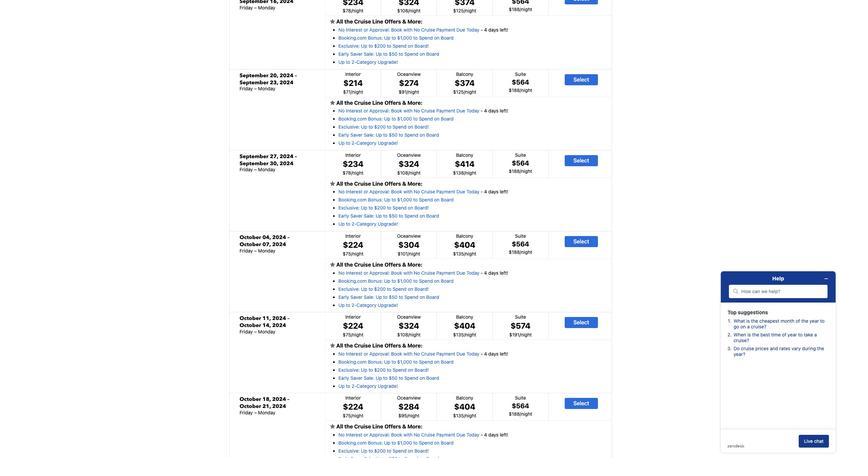 Task type: locate. For each thing, give the bounding box(es) containing it.
booking.com bonus: up to $1,000 to spend on board link for september 27, 2024
[[339, 197, 454, 203]]

night
[[521, 6, 532, 12], [353, 8, 364, 14], [410, 8, 421, 14], [465, 8, 476, 14], [521, 87, 532, 93], [352, 89, 363, 95], [408, 89, 419, 95], [465, 89, 476, 95], [521, 168, 532, 174], [353, 170, 364, 176], [410, 170, 421, 176], [465, 170, 476, 176], [521, 249, 532, 255], [353, 251, 364, 256], [409, 251, 420, 256], [465, 251, 476, 256], [353, 332, 364, 337], [410, 332, 421, 337], [465, 332, 476, 337], [521, 332, 532, 337], [521, 411, 532, 417], [353, 413, 364, 418], [409, 413, 420, 418], [465, 413, 476, 418]]

october left 04,
[[240, 234, 261, 241]]

booking.com inside no interest or approval: book with no cruise payment due today -                         4 days left! booking.com bonus: up to $1,000 to spend on board exclusive: up to $200 to spend on board!
[[339, 440, 367, 446]]

2 vertical spatial balcony $404 $135 / night
[[453, 395, 476, 418]]

with inside no interest or approval: book with no cruise payment due today -                         4 days left! booking.com bonus: up to $1,000 to spend on board exclusive: up to $200 to spend on board!
[[404, 432, 413, 437]]

2 the from the top
[[344, 100, 353, 106]]

monday inside october 11, 2024 – october 14, 2024 friday – monday
[[258, 329, 275, 334]]

4 the from the top
[[344, 262, 353, 268]]

2024 right 04,
[[272, 234, 286, 241]]

up to 2-category upgrade! link for september 27, 2024
[[339, 221, 398, 227]]

no interest or approval: book with no cruise payment due today -                         4 days left! booking.com bonus: up to $1,000 to spend on board exclusive: up to $200 to spend on board! early saver sale: up to $50 to spend on board up to 2-category upgrade! for september 27, 2024
[[339, 189, 508, 227]]

0 vertical spatial $404
[[454, 240, 475, 249]]

payment inside no interest or approval: book with no cruise payment due today -                         4 days left! booking.com bonus: up to $1,000 to spend on board exclusive: up to $200 to spend on board!
[[436, 432, 455, 437]]

1 vertical spatial star image
[[330, 181, 335, 186]]

september
[[240, 72, 269, 79], [240, 79, 269, 86], [240, 153, 269, 160], [240, 160, 269, 167]]

october left 14,
[[240, 322, 261, 329]]

balcony inside balcony $414 $138 / night
[[456, 152, 473, 158]]

interior for october 11, 2024
[[345, 314, 361, 320]]

3 no interest or approval: book with no cruise payment due today link from the top
[[339, 189, 480, 195]]

/ inside oceanview $304 $101 / night
[[408, 251, 409, 256]]

friday inside october 18, 2024 – october 21, 2024 friday – monday
[[240, 410, 253, 415]]

1 $125 from the top
[[453, 8, 464, 14]]

5 & from the top
[[402, 342, 406, 349]]

2 category from the top
[[357, 140, 377, 146]]

1 vertical spatial $324
[[399, 321, 419, 330]]

approval:
[[369, 27, 390, 33], [369, 108, 390, 114], [369, 189, 390, 195], [369, 270, 390, 276], [369, 351, 390, 357], [369, 432, 390, 437]]

2 interest from the top
[[346, 108, 362, 114]]

4 offers from the top
[[385, 262, 401, 268]]

3 approval: from the top
[[369, 189, 390, 195]]

3 suite from the top
[[515, 233, 526, 239]]

3 balcony $404 $135 / night from the top
[[453, 395, 476, 418]]

/ inside oceanview $284 $95 / night
[[407, 413, 409, 418]]

6 book from the top
[[391, 432, 402, 437]]

approval: inside no interest or approval: book with no cruise payment due today -                         4 days left! booking.com bonus: up to $1,000 to spend on board exclusive: up to $200 to spend on board!
[[369, 432, 390, 437]]

4 due from the top
[[457, 270, 465, 276]]

friday for october 11, 2024
[[240, 329, 253, 334]]

exclusive: up to $200 to spend on board! link
[[339, 43, 429, 49], [339, 124, 429, 130], [339, 205, 429, 211], [339, 286, 429, 292], [339, 367, 429, 373], [339, 448, 429, 454]]

3 select link from the top
[[565, 236, 598, 247]]

$200
[[374, 43, 386, 49], [374, 124, 386, 130], [374, 205, 386, 211], [374, 286, 386, 292], [374, 367, 386, 373], [374, 448, 386, 454]]

1 interior from the top
[[345, 71, 361, 77]]

interior $224 $75 / night
[[343, 233, 364, 256], [343, 314, 364, 337], [343, 395, 364, 418]]

spend
[[419, 35, 433, 41], [393, 43, 407, 49], [404, 51, 418, 57], [419, 116, 433, 122], [393, 124, 407, 130], [404, 132, 418, 138], [419, 197, 433, 203], [393, 205, 407, 211], [404, 213, 418, 219], [419, 278, 433, 284], [393, 286, 407, 292], [404, 294, 418, 300], [419, 359, 433, 365], [393, 367, 407, 373], [404, 375, 418, 381], [419, 440, 433, 446], [393, 448, 407, 454]]

due for october 11, 2024
[[457, 351, 465, 357]]

october 11, 2024 – october 14, 2024 friday – monday
[[240, 315, 290, 334]]

$564 for $284
[[512, 402, 529, 410]]

5 october from the top
[[240, 396, 261, 403]]

october
[[240, 234, 261, 241], [240, 241, 261, 248], [240, 315, 261, 322], [240, 322, 261, 329], [240, 396, 261, 403], [240, 403, 261, 410]]

2 $78 from the top
[[343, 170, 351, 176]]

all the cruise line offers & more: for october 11, 2024
[[335, 342, 423, 349]]

oceanview $324 $108 / night
[[397, 152, 421, 176], [397, 314, 421, 337]]

booking.com bonus: up to $1,000 to spend on board link for october 11, 2024
[[339, 359, 454, 365]]

interior inside interior $214 $71 / night
[[345, 71, 361, 77]]

september left 20,
[[240, 72, 269, 79]]

2024 right 27,
[[280, 153, 294, 160]]

star image for $304
[[330, 262, 335, 267]]

bonus: for october 04, 2024
[[368, 278, 383, 284]]

balcony for september 27, 2024
[[456, 152, 473, 158]]

$1,000 for september 27, 2024
[[397, 197, 412, 203]]

2 $188 from the top
[[509, 87, 520, 93]]

5 no interest or approval: book with no cruise payment due today link from the top
[[339, 351, 480, 357]]

4
[[484, 27, 487, 33], [484, 108, 487, 114], [484, 189, 487, 195], [484, 270, 487, 276], [484, 351, 487, 357], [484, 432, 487, 437]]

0 vertical spatial $125
[[453, 8, 464, 14]]

/ inside interior $234 $78 / night
[[351, 170, 353, 176]]

2 all the cruise line offers & more: from the top
[[335, 100, 423, 106]]

5 early from the top
[[339, 375, 349, 381]]

sale: for september 20, 2024
[[364, 132, 375, 138]]

4 upgrade! from the top
[[378, 302, 398, 308]]

oceanview for september 20, 2024
[[397, 71, 421, 77]]

1 interest from the top
[[346, 27, 362, 33]]

2 select link from the top
[[565, 155, 598, 166]]

$224
[[343, 240, 363, 249], [343, 321, 363, 330], [343, 402, 363, 411]]

4 for october 04, 2024
[[484, 270, 487, 276]]

booking.com for october 04, 2024
[[339, 278, 367, 284]]

upgrade! for september 20, 2024
[[378, 140, 398, 146]]

5 board! from the top
[[415, 367, 429, 373]]

board! for september 20, 2024
[[415, 124, 429, 130]]

the for october 04, 2024
[[344, 262, 353, 268]]

$78 inside interior $234 $78 / night
[[343, 170, 351, 176]]

september left 30,
[[240, 160, 269, 167]]

3 days from the top
[[488, 189, 499, 195]]

4 star image from the top
[[330, 424, 335, 429]]

no interest or approval: book with no cruise payment due today -                         4 days left! booking.com bonus: up to $1,000 to spend on board exclusive: up to $200 to spend on board!
[[339, 432, 508, 454]]

1 oceanview from the top
[[397, 71, 421, 77]]

offers
[[385, 19, 401, 25], [385, 100, 401, 106], [385, 181, 401, 187], [385, 262, 401, 268], [385, 342, 401, 349], [385, 423, 401, 430]]

exclusive: for september 20, 2024
[[339, 124, 360, 130]]

$564
[[512, 78, 529, 86], [512, 159, 529, 167], [512, 240, 529, 248], [512, 402, 529, 410]]

today
[[467, 27, 480, 33], [467, 108, 480, 114], [467, 189, 480, 195], [467, 270, 480, 276], [467, 351, 480, 357], [467, 432, 480, 437]]

5 payment from the top
[[436, 351, 455, 357]]

star image for $284
[[330, 424, 335, 429]]

0 vertical spatial $135
[[453, 251, 464, 256]]

oceanview for october 18, 2024
[[397, 395, 421, 401]]

approval: for september 27, 2024
[[369, 189, 390, 195]]

3 no interest or approval: book with no cruise payment due today -                         4 days left! booking.com bonus: up to $1,000 to spend on board exclusive: up to $200 to spend on board! early saver sale: up to $50 to spend on board up to 2-category upgrade! from the top
[[339, 189, 508, 227]]

2 vertical spatial $108
[[397, 332, 408, 337]]

$108
[[397, 8, 408, 14], [397, 170, 408, 176], [397, 332, 408, 337]]

interior
[[345, 71, 361, 77], [345, 152, 361, 158], [345, 233, 361, 239], [345, 314, 361, 320], [345, 395, 361, 401]]

offers for september 20, 2024
[[385, 100, 401, 106]]

select link for october 18, 2024
[[565, 398, 598, 409]]

board! inside no interest or approval: book with no cruise payment due today -                         4 days left! booking.com bonus: up to $1,000 to spend on board exclusive: up to $200 to spend on board!
[[415, 448, 429, 454]]

1 line from the top
[[372, 19, 383, 25]]

$188
[[509, 6, 520, 12], [509, 87, 520, 93], [509, 168, 520, 174], [509, 249, 520, 255], [509, 411, 520, 417]]

exclusive: up to $200 to spend on board! link for september 20, 2024
[[339, 124, 429, 130]]

$1,000
[[397, 35, 412, 41], [397, 116, 412, 122], [397, 197, 412, 203], [397, 278, 412, 284], [397, 359, 412, 365], [397, 440, 412, 446]]

more: for september 27, 2024
[[408, 181, 423, 187]]

5 exclusive: from the top
[[339, 367, 360, 373]]

category
[[357, 59, 377, 65], [357, 140, 377, 146], [357, 221, 377, 227], [357, 302, 377, 308], [357, 383, 377, 389]]

select link for september 20, 2024
[[565, 74, 598, 85]]

$50
[[389, 51, 398, 57], [389, 132, 398, 138], [389, 213, 398, 219], [389, 294, 398, 300], [389, 375, 398, 381]]

2 vertical spatial $75
[[343, 413, 351, 418]]

1 vertical spatial $108
[[397, 170, 408, 176]]

friday inside september 27, 2024 – september 30, 2024 friday – monday
[[240, 167, 253, 172]]

interest for september 27, 2024
[[346, 189, 362, 195]]

2 balcony from the top
[[456, 152, 473, 158]]

2 balcony $404 $135 / night from the top
[[453, 314, 476, 337]]

september left 27,
[[240, 153, 269, 160]]

$404 for $324
[[454, 321, 475, 330]]

no interest or approval: book with no cruise payment due today link for september 20, 2024
[[339, 108, 480, 114]]

line for october 11, 2024
[[372, 342, 383, 349]]

3 & from the top
[[402, 181, 406, 187]]

1 up to 2-category upgrade! link from the top
[[339, 59, 398, 65]]

sale: for october 11, 2024
[[364, 375, 375, 381]]

line for september 20, 2024
[[372, 100, 383, 106]]

2 star image from the top
[[330, 181, 335, 186]]

2 booking.com bonus: up to $1,000 to spend on board link from the top
[[339, 116, 454, 122]]

4 exclusive: from the top
[[339, 286, 360, 292]]

1 suite from the top
[[515, 71, 526, 77]]

0 vertical spatial interior $224 $75 / night
[[343, 233, 364, 256]]

october left 11,
[[240, 315, 261, 322]]

0 vertical spatial $324
[[399, 159, 419, 169]]

1 vertical spatial oceanview $324 $108 / night
[[397, 314, 421, 337]]

upgrade! for september 27, 2024
[[378, 221, 398, 227]]

1 vertical spatial $404
[[454, 321, 475, 330]]

booking.com for october 11, 2024
[[339, 359, 367, 365]]

4 category from the top
[[357, 302, 377, 308]]

days for october 11, 2024
[[488, 351, 499, 357]]

04,
[[263, 234, 271, 241]]

balcony $404 $135 / night
[[453, 233, 476, 256], [453, 314, 476, 337], [453, 395, 476, 418]]

october left 07,
[[240, 241, 261, 248]]

early saver sale: up to $50 to spend on board link
[[339, 51, 439, 57], [339, 132, 439, 138], [339, 213, 439, 219], [339, 294, 439, 300], [339, 375, 439, 381]]

2 with from the top
[[404, 108, 413, 114]]

cruise inside no interest or approval: book with no cruise payment due today -                         4 days left! booking.com bonus: up to $1,000 to spend on board exclusive: up to $200 to spend on board!
[[421, 432, 435, 437]]

$50 for october 04, 2024
[[389, 294, 398, 300]]

september left 23,
[[240, 79, 269, 86]]

friday for october 04, 2024
[[240, 248, 253, 253]]

balcony inside balcony $374 $125 / night
[[456, 71, 473, 77]]

2 vertical spatial interior $224 $75 / night
[[343, 395, 364, 418]]

2 $75 from the top
[[343, 332, 351, 337]]

left! for september 27, 2024
[[500, 189, 508, 195]]

5 select link from the top
[[565, 398, 598, 409]]

6 today from the top
[[467, 432, 480, 437]]

bonus:
[[368, 35, 383, 41], [368, 116, 383, 122], [368, 197, 383, 203], [368, 278, 383, 284], [368, 359, 383, 365], [368, 440, 383, 446]]

0 vertical spatial oceanview $324 $108 / night
[[397, 152, 421, 176]]

monday inside 'october 04, 2024 – october 07, 2024 friday – monday'
[[258, 248, 275, 253]]

3 balcony from the top
[[456, 233, 473, 239]]

suite $564 $188 / night
[[509, 71, 532, 93], [509, 152, 532, 174], [509, 233, 532, 255], [509, 395, 532, 417]]

2-
[[352, 59, 357, 65], [352, 140, 357, 146], [352, 221, 357, 227], [352, 302, 357, 308], [352, 383, 357, 389]]

2 vertical spatial $135
[[453, 413, 464, 418]]

4 $188 from the top
[[509, 249, 520, 255]]

due for september 20, 2024
[[457, 108, 465, 114]]

oceanview $284 $95 / night
[[397, 395, 421, 418]]

saver for september 27, 2024
[[350, 213, 363, 219]]

friday inside 'october 04, 2024 – october 07, 2024 friday – monday'
[[240, 248, 253, 253]]

$75
[[343, 251, 351, 256], [343, 332, 351, 337], [343, 413, 351, 418]]

star image
[[330, 100, 335, 105], [330, 181, 335, 186]]

due for october 04, 2024
[[457, 270, 465, 276]]

1 october from the top
[[240, 234, 261, 241]]

4 suite from the top
[[515, 314, 526, 320]]

4 $564 from the top
[[512, 402, 529, 410]]

1 $224 from the top
[[343, 240, 363, 249]]

4 $200 from the top
[[374, 286, 386, 292]]

balcony
[[456, 71, 473, 77], [456, 152, 473, 158], [456, 233, 473, 239], [456, 314, 473, 320], [456, 395, 473, 401]]

6 days from the top
[[488, 432, 499, 437]]

2 vertical spatial $224
[[343, 402, 363, 411]]

today for september 20, 2024
[[467, 108, 480, 114]]

4 booking.com from the top
[[339, 278, 367, 284]]

all
[[336, 19, 343, 25], [336, 100, 343, 106], [336, 181, 343, 187], [336, 262, 343, 268], [336, 342, 343, 349], [336, 423, 343, 430]]

4 sale: from the top
[[364, 294, 375, 300]]

board! for september 27, 2024
[[415, 205, 429, 211]]

monday inside september 27, 2024 – september 30, 2024 friday – monday
[[258, 167, 275, 172]]

friday inside september 20, 2024 – september 23, 2024 friday – monday
[[240, 86, 253, 91]]

booking.com
[[339, 35, 367, 41], [339, 116, 367, 122], [339, 197, 367, 203], [339, 278, 367, 284], [339, 359, 367, 365], [339, 440, 367, 446]]

3 4 from the top
[[484, 189, 487, 195]]

$78
[[343, 8, 351, 14], [343, 170, 351, 176]]

no interest or approval: book with no cruise payment due today link for october 11, 2024
[[339, 351, 480, 357]]

exclusive: up to $200 to spend on board! link for october 04, 2024
[[339, 286, 429, 292]]

27,
[[270, 153, 278, 160]]

2024
[[280, 72, 294, 79], [280, 79, 294, 86], [280, 153, 294, 160], [280, 160, 294, 167], [272, 234, 286, 241], [272, 241, 286, 248], [272, 315, 286, 322], [272, 322, 286, 329], [272, 396, 286, 403], [272, 403, 286, 410]]

&
[[402, 19, 406, 25], [402, 100, 406, 106], [402, 181, 406, 187], [402, 262, 406, 268], [402, 342, 406, 349], [402, 423, 406, 430]]

or for september 27, 2024
[[364, 189, 368, 195]]

board!
[[415, 43, 429, 49], [415, 124, 429, 130], [415, 205, 429, 211], [415, 286, 429, 292], [415, 367, 429, 373], [415, 448, 429, 454]]

night inside suite $574 $191 / night
[[521, 332, 532, 337]]

due
[[457, 27, 465, 33], [457, 108, 465, 114], [457, 189, 465, 195], [457, 270, 465, 276], [457, 351, 465, 357], [457, 432, 465, 437]]

select link
[[565, 74, 598, 85], [565, 155, 598, 166], [565, 236, 598, 247], [565, 317, 598, 328], [565, 398, 598, 409]]

3 the from the top
[[344, 181, 353, 187]]

cruise
[[354, 19, 371, 25], [421, 27, 435, 33], [354, 100, 371, 106], [421, 108, 435, 114], [354, 181, 371, 187], [421, 189, 435, 195], [354, 262, 371, 268], [421, 270, 435, 276], [354, 342, 371, 349], [421, 351, 435, 357], [354, 423, 371, 430], [421, 432, 435, 437]]

1 vertical spatial $125
[[453, 89, 464, 95]]

3 or from the top
[[364, 189, 368, 195]]

left! inside no interest or approval: book with no cruise payment due today -                         4 days left! booking.com bonus: up to $1,000 to spend on board exclusive: up to $200 to spend on board!
[[500, 432, 508, 437]]

to
[[392, 35, 396, 41], [413, 35, 418, 41], [369, 43, 373, 49], [387, 43, 391, 49], [383, 51, 388, 57], [399, 51, 403, 57], [346, 59, 350, 65], [392, 116, 396, 122], [413, 116, 418, 122], [369, 124, 373, 130], [387, 124, 391, 130], [383, 132, 388, 138], [399, 132, 403, 138], [346, 140, 350, 146], [392, 197, 396, 203], [413, 197, 418, 203], [369, 205, 373, 211], [387, 205, 391, 211], [383, 213, 388, 219], [399, 213, 403, 219], [346, 221, 350, 227], [392, 278, 396, 284], [413, 278, 418, 284], [369, 286, 373, 292], [387, 286, 391, 292], [383, 294, 388, 300], [399, 294, 403, 300], [346, 302, 350, 308], [392, 359, 396, 365], [413, 359, 418, 365], [369, 367, 373, 373], [387, 367, 391, 373], [383, 375, 388, 381], [399, 375, 403, 381], [346, 383, 350, 389], [392, 440, 396, 446], [413, 440, 418, 446], [369, 448, 373, 454], [387, 448, 391, 454]]

no interest or approval: book with no cruise payment due today link
[[339, 27, 480, 33], [339, 108, 480, 114], [339, 189, 480, 195], [339, 270, 480, 276], [339, 351, 480, 357], [339, 432, 480, 437]]

1 star image from the top
[[330, 19, 335, 24]]

3 all from the top
[[336, 181, 343, 187]]

saver
[[350, 51, 363, 57], [350, 132, 363, 138], [350, 213, 363, 219], [350, 294, 363, 300], [350, 375, 363, 381]]

october 18, 2024 – october 21, 2024 friday – monday
[[240, 396, 290, 415]]

2 saver from the top
[[350, 132, 363, 138]]

0 vertical spatial $75
[[343, 251, 351, 256]]

early for october 04, 2024
[[339, 294, 349, 300]]

6 more: from the top
[[408, 423, 423, 430]]

night inside balcony $374 $125 / night
[[465, 89, 476, 95]]

1 $564 from the top
[[512, 78, 529, 86]]

no interest or approval: book with no cruise payment due today -                         4 days left! booking.com bonus: up to $1,000 to spend on board exclusive: up to $200 to spend on board! early saver sale: up to $50 to spend on board up to 2-category upgrade!
[[339, 27, 508, 65], [339, 108, 508, 146], [339, 189, 508, 227], [339, 270, 508, 308], [339, 351, 508, 389]]

more:
[[408, 19, 423, 25], [408, 100, 423, 106], [408, 181, 423, 187], [408, 262, 423, 268], [408, 342, 423, 349], [408, 423, 423, 430]]

5 oceanview from the top
[[397, 395, 421, 401]]

0 vertical spatial $224
[[343, 240, 363, 249]]

on
[[434, 35, 440, 41], [408, 43, 413, 49], [420, 51, 425, 57], [434, 116, 440, 122], [408, 124, 413, 130], [420, 132, 425, 138], [434, 197, 440, 203], [408, 205, 413, 211], [420, 213, 425, 219], [434, 278, 440, 284], [408, 286, 413, 292], [420, 294, 425, 300], [434, 359, 440, 365], [408, 367, 413, 373], [420, 375, 425, 381], [434, 440, 440, 446], [408, 448, 413, 454]]

-
[[481, 27, 483, 33], [481, 108, 483, 114], [481, 189, 483, 195], [481, 270, 483, 276], [481, 351, 483, 357], [481, 432, 483, 437]]

$191
[[509, 332, 520, 337]]

1 vertical spatial $135
[[453, 332, 464, 337]]

$188 for $274
[[509, 87, 520, 93]]

bonus: for september 27, 2024
[[368, 197, 383, 203]]

6 or from the top
[[364, 432, 368, 437]]

$78 / night
[[343, 8, 364, 14]]

booking.com bonus: up to $1,000 to spend on board link
[[339, 35, 454, 41], [339, 116, 454, 122], [339, 197, 454, 203], [339, 278, 454, 284], [339, 359, 454, 365], [339, 440, 454, 446]]

interior for september 20, 2024
[[345, 71, 361, 77]]

board inside no interest or approval: book with no cruise payment due today -                         4 days left! booking.com bonus: up to $1,000 to spend on board exclusive: up to $200 to spend on board!
[[441, 440, 454, 446]]

1 oceanview $324 $108 / night from the top
[[397, 152, 421, 176]]

$324 for $224
[[399, 321, 419, 330]]

$324
[[399, 159, 419, 169], [399, 321, 419, 330]]

4 more: from the top
[[408, 262, 423, 268]]

/
[[520, 6, 521, 12], [351, 8, 353, 14], [408, 8, 410, 14], [464, 8, 465, 14], [520, 87, 521, 93], [351, 89, 352, 95], [407, 89, 408, 95], [464, 89, 465, 95], [520, 168, 521, 174], [351, 170, 353, 176], [408, 170, 410, 176], [464, 170, 465, 176], [520, 249, 521, 255], [351, 251, 353, 256], [408, 251, 409, 256], [464, 251, 465, 256], [351, 332, 353, 337], [408, 332, 410, 337], [464, 332, 465, 337], [520, 332, 521, 337], [520, 411, 521, 417], [351, 413, 353, 418], [407, 413, 409, 418], [464, 413, 465, 418]]

3 $200 from the top
[[374, 205, 386, 211]]

up to 2-category upgrade! link
[[339, 59, 398, 65], [339, 140, 398, 146], [339, 221, 398, 227], [339, 302, 398, 308], [339, 383, 398, 389]]

left! for september 20, 2024
[[500, 108, 508, 114]]

1 vertical spatial balcony $404 $135 / night
[[453, 314, 476, 337]]

interior inside interior $234 $78 / night
[[345, 152, 361, 158]]

days inside no interest or approval: book with no cruise payment due today -                         4 days left! booking.com bonus: up to $1,000 to spend on board exclusive: up to $200 to spend on board!
[[488, 432, 499, 437]]

monday inside september 20, 2024 – september 23, 2024 friday – monday
[[258, 86, 275, 91]]

0 vertical spatial $108
[[397, 8, 408, 14]]

suite for october 11, 2024
[[515, 314, 526, 320]]

today for october 04, 2024
[[467, 270, 480, 276]]

due for september 27, 2024
[[457, 189, 465, 195]]

select
[[574, 77, 589, 83], [574, 157, 589, 164], [574, 238, 589, 245], [574, 319, 589, 325], [574, 400, 589, 406]]

today inside no interest or approval: book with no cruise payment due today -                         4 days left! booking.com bonus: up to $1,000 to spend on board exclusive: up to $200 to spend on board!
[[467, 432, 480, 437]]

oceanview
[[397, 71, 421, 77], [397, 152, 421, 158], [397, 233, 421, 239], [397, 314, 421, 320], [397, 395, 421, 401]]

september 20, 2024 – september 23, 2024 friday – monday
[[240, 72, 297, 91]]

$188 / night
[[509, 6, 532, 12]]

2 bonus: from the top
[[368, 116, 383, 122]]

category for october 04, 2024
[[357, 302, 377, 308]]

4 september from the top
[[240, 160, 269, 167]]

6 exclusive: from the top
[[339, 448, 360, 454]]

all for september 27, 2024
[[336, 181, 343, 187]]

friday
[[240, 5, 253, 10], [240, 86, 253, 91], [240, 167, 253, 172], [240, 248, 253, 253], [240, 329, 253, 334], [240, 410, 253, 415]]

sale:
[[364, 51, 375, 57], [364, 132, 375, 138], [364, 213, 375, 219], [364, 294, 375, 300], [364, 375, 375, 381]]

the for october 18, 2024
[[344, 423, 353, 430]]

early saver sale: up to $50 to spend on board link for october 04, 2024
[[339, 294, 439, 300]]

early saver sale: up to $50 to spend on board link for october 11, 2024
[[339, 375, 439, 381]]

or
[[364, 27, 368, 33], [364, 108, 368, 114], [364, 189, 368, 195], [364, 270, 368, 276], [364, 351, 368, 357], [364, 432, 368, 437]]

0 vertical spatial $78
[[343, 8, 351, 14]]

0 vertical spatial balcony $404 $135 / night
[[453, 233, 476, 256]]

1 today from the top
[[467, 27, 480, 33]]

board! for october 04, 2024
[[415, 286, 429, 292]]

$404 for $284
[[454, 402, 475, 411]]

& for september 27, 2024
[[402, 181, 406, 187]]

4 up to 2-category upgrade! link from the top
[[339, 302, 398, 308]]

star image
[[330, 19, 335, 24], [330, 262, 335, 267], [330, 343, 335, 348], [330, 424, 335, 429]]

1 $135 from the top
[[453, 251, 464, 256]]

line
[[372, 19, 383, 25], [372, 100, 383, 106], [372, 181, 383, 187], [372, 262, 383, 268], [372, 342, 383, 349], [372, 423, 383, 430]]

1 $50 from the top
[[389, 51, 398, 57]]

night inside interior $234 $78 / night
[[353, 170, 364, 176]]

no
[[339, 27, 345, 33], [414, 27, 420, 33], [339, 108, 345, 114], [414, 108, 420, 114], [339, 189, 345, 195], [414, 189, 420, 195], [339, 270, 345, 276], [414, 270, 420, 276], [339, 351, 345, 357], [414, 351, 420, 357], [339, 432, 345, 437], [414, 432, 420, 437]]

3 upgrade! from the top
[[378, 221, 398, 227]]

balcony for october 04, 2024
[[456, 233, 473, 239]]

monday
[[258, 5, 275, 10], [258, 86, 275, 91], [258, 167, 275, 172], [258, 248, 275, 253], [258, 329, 275, 334], [258, 410, 275, 415]]

category for september 20, 2024
[[357, 140, 377, 146]]

3 friday from the top
[[240, 167, 253, 172]]

14,
[[263, 322, 271, 329]]

suite
[[515, 71, 526, 77], [515, 152, 526, 158], [515, 233, 526, 239], [515, 314, 526, 320], [515, 395, 526, 401]]

3 due from the top
[[457, 189, 465, 195]]

interest for october 11, 2024
[[346, 351, 362, 357]]

0 vertical spatial star image
[[330, 100, 335, 105]]

left!
[[500, 27, 508, 33], [500, 108, 508, 114], [500, 189, 508, 195], [500, 270, 508, 276], [500, 351, 508, 357], [500, 432, 508, 437]]

early
[[339, 51, 349, 57], [339, 132, 349, 138], [339, 213, 349, 219], [339, 294, 349, 300], [339, 375, 349, 381]]

friday inside october 11, 2024 – october 14, 2024 friday – monday
[[240, 329, 253, 334]]

$404
[[454, 240, 475, 249], [454, 321, 475, 330], [454, 402, 475, 411]]

3 more: from the top
[[408, 181, 423, 187]]

payment for september 20, 2024
[[436, 108, 455, 114]]

monday for 11,
[[258, 329, 275, 334]]

2 vertical spatial $404
[[454, 402, 475, 411]]

4 monday from the top
[[258, 248, 275, 253]]

1 vertical spatial $78
[[343, 170, 351, 176]]

2 star image from the top
[[330, 262, 335, 267]]

$101
[[398, 251, 408, 256]]

2 sale: from the top
[[364, 132, 375, 138]]

2 booking.com from the top
[[339, 116, 367, 122]]

–
[[254, 5, 257, 10], [295, 72, 297, 79], [254, 86, 257, 91], [295, 153, 297, 160], [254, 167, 257, 172], [287, 234, 290, 241], [254, 248, 257, 253], [287, 315, 290, 322], [254, 329, 257, 334], [287, 396, 290, 403], [254, 410, 257, 415]]

october left 18,
[[240, 396, 261, 403]]

payment
[[436, 27, 455, 33], [436, 108, 455, 114], [436, 189, 455, 195], [436, 270, 455, 276], [436, 351, 455, 357], [436, 432, 455, 437]]

up
[[384, 35, 390, 41], [361, 43, 367, 49], [376, 51, 382, 57], [339, 59, 345, 65], [384, 116, 390, 122], [361, 124, 367, 130], [376, 132, 382, 138], [339, 140, 345, 146], [384, 197, 390, 203], [361, 205, 367, 211], [376, 213, 382, 219], [339, 221, 345, 227], [384, 278, 390, 284], [361, 286, 367, 292], [376, 294, 382, 300], [339, 302, 345, 308], [384, 359, 390, 365], [361, 367, 367, 373], [376, 375, 382, 381], [339, 383, 345, 389], [384, 440, 390, 446], [361, 448, 367, 454]]

3 booking.com bonus: up to $1,000 to spend on board link from the top
[[339, 197, 454, 203]]

all the cruise line offers & more:
[[335, 19, 423, 25], [335, 100, 423, 106], [335, 181, 423, 187], [335, 262, 423, 268], [335, 342, 423, 349], [335, 423, 423, 430]]

days
[[488, 27, 499, 33], [488, 108, 499, 114], [488, 189, 499, 195], [488, 270, 499, 276], [488, 351, 499, 357], [488, 432, 499, 437]]

with
[[404, 27, 413, 33], [404, 108, 413, 114], [404, 189, 413, 195], [404, 270, 413, 276], [404, 351, 413, 357], [404, 432, 413, 437]]

$135
[[453, 251, 464, 256], [453, 332, 464, 337], [453, 413, 464, 418]]

suite inside suite $574 $191 / night
[[515, 314, 526, 320]]

1 vertical spatial $224
[[343, 321, 363, 330]]

1 star image from the top
[[330, 100, 335, 105]]

2 $135 from the top
[[453, 332, 464, 337]]

$95
[[398, 413, 407, 418]]

1 vertical spatial interior $224 $75 / night
[[343, 314, 364, 337]]

1 vertical spatial $75
[[343, 332, 351, 337]]

left! for october 04, 2024
[[500, 270, 508, 276]]

interest
[[346, 27, 362, 33], [346, 108, 362, 114], [346, 189, 362, 195], [346, 270, 362, 276], [346, 351, 362, 357], [346, 432, 362, 437]]

interior $214 $71 / night
[[343, 71, 363, 95]]

3 interior $224 $75 / night from the top
[[343, 395, 364, 418]]

suite $564 $188 / night for $274
[[509, 71, 532, 93]]

6 $200 from the top
[[374, 448, 386, 454]]

interior for september 27, 2024
[[345, 152, 361, 158]]

6 the from the top
[[344, 423, 353, 430]]

6 all from the top
[[336, 423, 343, 430]]

monday inside october 18, 2024 – october 21, 2024 friday – monday
[[258, 410, 275, 415]]

suite for september 20, 2024
[[515, 71, 526, 77]]

balcony $374 $125 / night
[[453, 71, 476, 95]]

october left 21,
[[240, 403, 261, 410]]

$564 for $274
[[512, 78, 529, 86]]

early saver sale: up to $50 to spend on board link for september 20, 2024
[[339, 132, 439, 138]]

upgrade!
[[378, 59, 398, 65], [378, 140, 398, 146], [378, 221, 398, 227], [378, 302, 398, 308], [378, 383, 398, 389]]

5 - from the top
[[481, 351, 483, 357]]



Task type: vqa. For each thing, say whether or not it's contained in the screenshot.


Task type: describe. For each thing, give the bounding box(es) containing it.
all for october 11, 2024
[[336, 342, 343, 349]]

today for september 27, 2024
[[467, 189, 480, 195]]

exclusive: for october 11, 2024
[[339, 367, 360, 373]]

/ inside balcony $374 $125 / night
[[464, 89, 465, 95]]

book inside no interest or approval: book with no cruise payment due today -                         4 days left! booking.com bonus: up to $1,000 to spend on board exclusive: up to $200 to spend on board!
[[391, 432, 402, 437]]

1 friday from the top
[[240, 5, 253, 10]]

$188 for $324
[[509, 168, 520, 174]]

payment for september 27, 2024
[[436, 189, 455, 195]]

1 monday from the top
[[258, 5, 275, 10]]

star image for $234
[[330, 181, 335, 186]]

$188 for $304
[[509, 249, 520, 255]]

star image for $108
[[330, 19, 335, 24]]

category for october 11, 2024
[[357, 383, 377, 389]]

1 - from the top
[[481, 27, 483, 33]]

exclusive: for september 27, 2024
[[339, 205, 360, 211]]

interior $224 $75 / night for $284
[[343, 395, 364, 418]]

$50 for september 20, 2024
[[389, 132, 398, 138]]

/ inside oceanview $274 $91 / night
[[407, 89, 408, 95]]

& for october 18, 2024
[[402, 423, 406, 430]]

all the cruise line offers & more: for september 27, 2024
[[335, 181, 423, 187]]

1 saver from the top
[[350, 51, 363, 57]]

$138
[[453, 170, 464, 176]]

night inside balcony $414 $138 / night
[[465, 170, 476, 176]]

1 approval: from the top
[[369, 27, 390, 33]]

2 october from the top
[[240, 241, 261, 248]]

$91
[[399, 89, 407, 95]]

with for september 20, 2024
[[404, 108, 413, 114]]

exclusive: up to $200 to spend on board! link for october 18, 2024
[[339, 448, 429, 454]]

1 or from the top
[[364, 27, 368, 33]]

all the cruise line offers & more: for october 04, 2024
[[335, 262, 423, 268]]

with for september 27, 2024
[[404, 189, 413, 195]]

sale: for september 27, 2024
[[364, 213, 375, 219]]

2024 right 11,
[[272, 315, 286, 322]]

$234
[[343, 159, 364, 169]]

early for september 27, 2024
[[339, 213, 349, 219]]

suite for september 27, 2024
[[515, 152, 526, 158]]

the for september 20, 2024
[[344, 100, 353, 106]]

all for september 20, 2024
[[336, 100, 343, 106]]

friday for september 27, 2024
[[240, 167, 253, 172]]

due inside no interest or approval: book with no cruise payment due today -                         4 days left! booking.com bonus: up to $1,000 to spend on board exclusive: up to $200 to spend on board!
[[457, 432, 465, 437]]

1 no interest or approval: book with no cruise payment due today link from the top
[[339, 27, 480, 33]]

booking.com bonus: up to $1,000 to spend on board link for october 04, 2024
[[339, 278, 454, 284]]

night inside oceanview $304 $101 / night
[[409, 251, 420, 256]]

more: for october 11, 2024
[[408, 342, 423, 349]]

$1,000 inside no interest or approval: book with no cruise payment due today -                         4 days left! booking.com bonus: up to $1,000 to spend on board exclusive: up to $200 to spend on board!
[[397, 440, 412, 446]]

$284
[[399, 402, 419, 411]]

2024 right 30,
[[280, 160, 294, 167]]

$224 for $304
[[343, 240, 363, 249]]

4 for september 20, 2024
[[484, 108, 487, 114]]

upgrade! for october 04, 2024
[[378, 302, 398, 308]]

$75 for $304
[[343, 251, 351, 256]]

2024 right 18,
[[272, 396, 286, 403]]

$135 for $324
[[453, 332, 464, 337]]

bonus: inside no interest or approval: book with no cruise payment due today -                         4 days left! booking.com bonus: up to $1,000 to spend on board exclusive: up to $200 to spend on board!
[[368, 440, 383, 446]]

18,
[[263, 396, 271, 403]]

exclusive: inside no interest or approval: book with no cruise payment due today -                         4 days left! booking.com bonus: up to $1,000 to spend on board exclusive: up to $200 to spend on board!
[[339, 448, 360, 454]]

2 september from the top
[[240, 79, 269, 86]]

saver for october 11, 2024
[[350, 375, 363, 381]]

4 inside no interest or approval: book with no cruise payment due today -                         4 days left! booking.com bonus: up to $1,000 to spend on board exclusive: up to $200 to spend on board!
[[484, 432, 487, 437]]

saver for october 04, 2024
[[350, 294, 363, 300]]

$188 for $284
[[509, 411, 520, 417]]

2024 right 20,
[[280, 72, 294, 79]]

payment for october 11, 2024
[[436, 351, 455, 357]]

more: for october 18, 2024
[[408, 423, 423, 430]]

& for october 04, 2024
[[402, 262, 406, 268]]

friday – monday
[[240, 5, 275, 10]]

11,
[[263, 315, 271, 322]]

1 $188 from the top
[[509, 6, 520, 12]]

- inside no interest or approval: book with no cruise payment due today -                         4 days left! booking.com bonus: up to $1,000 to spend on board exclusive: up to $200 to spend on board!
[[481, 432, 483, 437]]

3 september from the top
[[240, 153, 269, 160]]

30,
[[270, 160, 278, 167]]

saver for september 20, 2024
[[350, 132, 363, 138]]

sale: for october 04, 2024
[[364, 294, 375, 300]]

monday for 18,
[[258, 410, 275, 415]]

approval: for october 11, 2024
[[369, 351, 390, 357]]

1 sale: from the top
[[364, 51, 375, 57]]

oceanview $304 $101 / night
[[397, 233, 421, 256]]

1 2- from the top
[[352, 59, 357, 65]]

23,
[[270, 79, 278, 86]]

/ inside suite $574 $191 / night
[[520, 332, 521, 337]]

2024 right 21,
[[272, 403, 286, 410]]

1 no interest or approval: book with no cruise payment due today -                         4 days left! booking.com bonus: up to $1,000 to spend on board exclusive: up to $200 to spend on board! early saver sale: up to $50 to spend on board up to 2-category upgrade! from the top
[[339, 27, 508, 65]]

1 $1,000 from the top
[[397, 35, 412, 41]]

1 early from the top
[[339, 51, 349, 57]]

1 bonus: from the top
[[368, 35, 383, 41]]

$374
[[455, 78, 475, 88]]

book for october 11, 2024
[[391, 351, 402, 357]]

1 offers from the top
[[385, 19, 401, 25]]

the for september 27, 2024
[[344, 181, 353, 187]]

friday for october 18, 2024
[[240, 410, 253, 415]]

1 board! from the top
[[415, 43, 429, 49]]

1 early saver sale: up to $50 to spend on board link from the top
[[339, 51, 439, 57]]

all the cruise line offers & more: for october 18, 2024
[[335, 423, 423, 430]]

or inside no interest or approval: book with no cruise payment due today -                         4 days left! booking.com bonus: up to $1,000 to spend on board exclusive: up to $200 to spend on board!
[[364, 432, 368, 437]]

select for september 27, 2024
[[574, 157, 589, 164]]

1 more: from the top
[[408, 19, 423, 25]]

suite $574 $191 / night
[[509, 314, 532, 337]]

balcony $414 $138 / night
[[453, 152, 476, 176]]

$414
[[455, 159, 475, 169]]

night inside interior $214 $71 / night
[[352, 89, 363, 95]]

interior $224 $75 / night for $304
[[343, 233, 364, 256]]

3 october from the top
[[240, 315, 261, 322]]

$564 for $304
[[512, 240, 529, 248]]

friday for september 20, 2024
[[240, 86, 253, 91]]

up to 2-category upgrade! link for october 04, 2024
[[339, 302, 398, 308]]

1 book from the top
[[391, 27, 402, 33]]

20,
[[270, 72, 278, 79]]

approval: for october 04, 2024
[[369, 270, 390, 276]]

no interest or approval: book with no cruise payment due today -                         4 days left! booking.com bonus: up to $1,000 to spend on board exclusive: up to $200 to spend on board! early saver sale: up to $50 to spend on board up to 2-category upgrade! for october 11, 2024
[[339, 351, 508, 389]]

interior $224 $75 / night for $324
[[343, 314, 364, 337]]

no interest or approval: book with no cruise payment due today link for september 27, 2024
[[339, 189, 480, 195]]

1 $78 from the top
[[343, 8, 351, 14]]

$125 inside balcony $374 $125 / night
[[453, 89, 464, 95]]

booking.com for september 20, 2024
[[339, 116, 367, 122]]

4 october from the top
[[240, 322, 261, 329]]

/ inside balcony $414 $138 / night
[[464, 170, 465, 176]]

interest inside no interest or approval: book with no cruise payment due today -                         4 days left! booking.com bonus: up to $1,000 to spend on board exclusive: up to $200 to spend on board!
[[346, 432, 362, 437]]

1 september from the top
[[240, 72, 269, 79]]

1 days from the top
[[488, 27, 499, 33]]

1 the from the top
[[344, 19, 353, 25]]

1 exclusive: up to $200 to spend on board! link from the top
[[339, 43, 429, 49]]

book for october 04, 2024
[[391, 270, 402, 276]]

1 booking.com bonus: up to $1,000 to spend on board link from the top
[[339, 35, 454, 41]]

1 $200 from the top
[[374, 43, 386, 49]]

interior $234 $78 / night
[[343, 152, 364, 176]]

$574
[[511, 321, 531, 330]]

october 04, 2024 – october 07, 2024 friday – monday
[[240, 234, 290, 253]]

2024 right 07,
[[272, 241, 286, 248]]

book for september 27, 2024
[[391, 189, 402, 195]]

$214
[[343, 78, 363, 88]]

6 october from the top
[[240, 403, 261, 410]]

up to 2-category upgrade! link for october 11, 2024
[[339, 383, 398, 389]]

1 all from the top
[[336, 19, 343, 25]]

07,
[[263, 241, 271, 248]]

september 27, 2024 – september 30, 2024 friday – monday
[[240, 153, 297, 172]]

2- for october 04, 2024
[[352, 302, 357, 308]]

1 exclusive: from the top
[[339, 43, 360, 49]]

1 booking.com from the top
[[339, 35, 367, 41]]

night inside oceanview $284 $95 / night
[[409, 413, 420, 418]]

$200 for october 04, 2024
[[374, 286, 386, 292]]

$200 for september 20, 2024
[[374, 124, 386, 130]]

or for october 04, 2024
[[364, 270, 368, 276]]

suite for october 18, 2024
[[515, 395, 526, 401]]

$304
[[398, 240, 420, 249]]

- for october 04, 2024
[[481, 270, 483, 276]]

1 upgrade! from the top
[[378, 59, 398, 65]]

1 all the cruise line offers & more: from the top
[[335, 19, 423, 25]]

1 with from the top
[[404, 27, 413, 33]]

$125 / night
[[453, 8, 476, 14]]

1 $108 from the top
[[397, 8, 408, 14]]

2024 right 14,
[[272, 322, 286, 329]]

$224 for $324
[[343, 321, 363, 330]]

offers for september 27, 2024
[[385, 181, 401, 187]]

$50 for october 11, 2024
[[389, 375, 398, 381]]

$108 for $234
[[397, 170, 408, 176]]

1 & from the top
[[402, 19, 406, 25]]

/ inside interior $214 $71 / night
[[351, 89, 352, 95]]

1 category from the top
[[357, 59, 377, 65]]

booking.com for september 27, 2024
[[339, 197, 367, 203]]

1 due from the top
[[457, 27, 465, 33]]

$108 / night
[[397, 8, 421, 14]]

interior for october 18, 2024
[[345, 395, 361, 401]]

select for october 18, 2024
[[574, 400, 589, 406]]

suite for october 04, 2024
[[515, 233, 526, 239]]

$71
[[343, 89, 351, 95]]

no interest or approval: book with no cruise payment due today link for october 18, 2024
[[339, 432, 480, 437]]

1 4 from the top
[[484, 27, 487, 33]]

exclusive: up to $200 to spend on board! link for september 27, 2024
[[339, 205, 429, 211]]

$274
[[399, 78, 419, 88]]

$200 inside no interest or approval: book with no cruise payment due today -                         4 days left! booking.com bonus: up to $1,000 to spend on board exclusive: up to $200 to spend on board!
[[374, 448, 386, 454]]

1 left! from the top
[[500, 27, 508, 33]]

offers for october 18, 2024
[[385, 423, 401, 430]]

oceanview $274 $91 / night
[[397, 71, 421, 95]]

oceanview for october 11, 2024
[[397, 314, 421, 320]]

1 payment from the top
[[436, 27, 455, 33]]

21,
[[263, 403, 271, 410]]

early saver sale: up to $50 to spend on board link for september 27, 2024
[[339, 213, 439, 219]]

night inside oceanview $274 $91 / night
[[408, 89, 419, 95]]

$135 for $304
[[453, 251, 464, 256]]

2024 right 23,
[[280, 79, 294, 86]]



